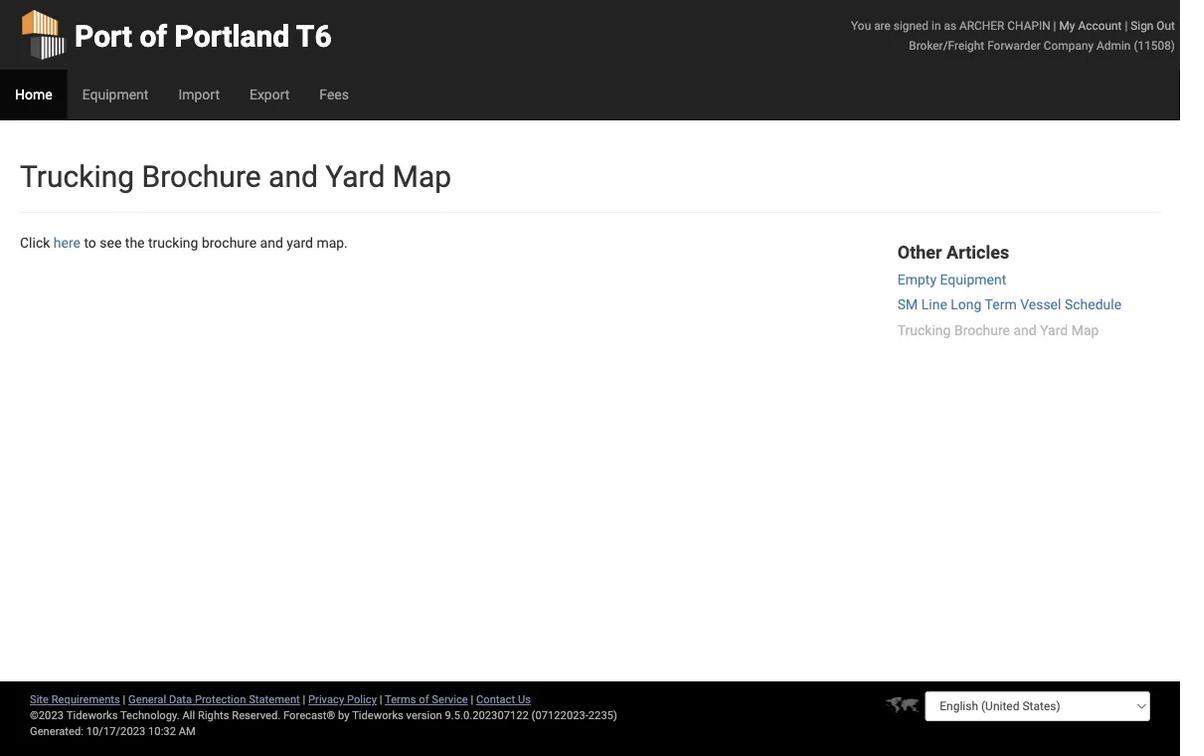 Task type: vqa. For each thing, say whether or not it's contained in the screenshot.
site requirements Link
yes



Task type: describe. For each thing, give the bounding box(es) containing it.
forwarder
[[988, 38, 1041, 52]]

| left my
[[1054, 18, 1057, 32]]

out
[[1157, 18, 1176, 32]]

click
[[20, 234, 50, 251]]

t6
[[296, 18, 332, 54]]

click here to see the trucking brochure and yard map. other articles empty equipment sm line long term vessel schedule trucking brochure and yard map
[[20, 234, 1122, 338]]

10:32
[[148, 725, 176, 738]]

fees
[[320, 86, 349, 102]]

vessel
[[1021, 297, 1062, 313]]

admin
[[1097, 38, 1132, 52]]

map.
[[317, 234, 348, 251]]

trucking
[[148, 234, 198, 251]]

portland
[[175, 18, 290, 54]]

| left sign
[[1126, 18, 1128, 32]]

chapin
[[1008, 18, 1051, 32]]

general
[[128, 693, 166, 706]]

import
[[178, 86, 220, 102]]

all
[[183, 709, 195, 722]]

tideworks
[[352, 709, 404, 722]]

privacy
[[308, 693, 344, 706]]

| up '9.5.0.202307122'
[[471, 693, 474, 706]]

by
[[338, 709, 350, 722]]

are
[[875, 18, 891, 32]]

the
[[125, 234, 145, 251]]

port of portland t6
[[75, 18, 332, 54]]

contact us link
[[477, 693, 531, 706]]

signed
[[894, 18, 929, 32]]

articles
[[947, 242, 1010, 263]]

trucking inside click here to see the trucking brochure and yard map. other articles empty equipment sm line long term vessel schedule trucking brochure and yard map
[[898, 322, 952, 338]]

equipment inside dropdown button
[[82, 86, 149, 102]]

yard
[[287, 234, 313, 251]]

0 vertical spatial and
[[269, 159, 318, 194]]

you
[[852, 18, 872, 32]]

line
[[922, 297, 948, 313]]

term
[[985, 297, 1017, 313]]

terms of service link
[[385, 693, 468, 706]]

brochure
[[202, 234, 257, 251]]

brochure inside click here to see the trucking brochure and yard map. other articles empty equipment sm line long term vessel schedule trucking brochure and yard map
[[955, 322, 1011, 338]]

| left general
[[123, 693, 126, 706]]

data
[[169, 693, 192, 706]]

generated:
[[30, 725, 84, 738]]

us
[[518, 693, 531, 706]]

protection
[[195, 693, 246, 706]]

site
[[30, 693, 49, 706]]

(11508)
[[1135, 38, 1176, 52]]

1 vertical spatial and
[[260, 234, 283, 251]]

port of portland t6 link
[[20, 0, 332, 70]]

schedule
[[1065, 297, 1122, 313]]

| up tideworks
[[380, 693, 382, 706]]

10/17/2023
[[86, 725, 146, 738]]

privacy policy link
[[308, 693, 377, 706]]

sign
[[1131, 18, 1154, 32]]

©2023 tideworks
[[30, 709, 118, 722]]



Task type: locate. For each thing, give the bounding box(es) containing it.
1 vertical spatial trucking
[[898, 322, 952, 338]]

0 vertical spatial brochure
[[142, 159, 261, 194]]

port
[[75, 18, 132, 54]]

of right 'port'
[[140, 18, 167, 54]]

2 vertical spatial and
[[1014, 322, 1037, 338]]

company
[[1044, 38, 1094, 52]]

to
[[84, 234, 96, 251]]

0 horizontal spatial yard
[[326, 159, 385, 194]]

trucking down line at the right top
[[898, 322, 952, 338]]

fees button
[[305, 70, 364, 119]]

yard
[[326, 159, 385, 194], [1041, 322, 1069, 338]]

equipment up the long
[[941, 271, 1007, 288]]

policy
[[347, 693, 377, 706]]

and down sm line long term vessel schedule "link"
[[1014, 322, 1037, 338]]

0 vertical spatial of
[[140, 18, 167, 54]]

|
[[1054, 18, 1057, 32], [1126, 18, 1128, 32], [123, 693, 126, 706], [303, 693, 306, 706], [380, 693, 382, 706], [471, 693, 474, 706]]

export button
[[235, 70, 305, 119]]

sm
[[898, 297, 919, 313]]

see
[[100, 234, 122, 251]]

in
[[932, 18, 942, 32]]

service
[[432, 693, 468, 706]]

broker/freight
[[910, 38, 985, 52]]

yard inside click here to see the trucking brochure and yard map. other articles empty equipment sm line long term vessel schedule trucking brochure and yard map
[[1041, 322, 1069, 338]]

export
[[250, 86, 290, 102]]

empty equipment link
[[898, 271, 1007, 288]]

site requirements | general data protection statement | privacy policy | terms of service | contact us ©2023 tideworks technology. all rights reserved. forecast® by tideworks version 9.5.0.202307122 (07122023-2235) generated: 10/17/2023 10:32 am
[[30, 693, 618, 738]]

2235)
[[589, 709, 618, 722]]

map
[[393, 159, 452, 194], [1072, 322, 1100, 338]]

terms
[[385, 693, 416, 706]]

reserved.
[[232, 709, 281, 722]]

0 horizontal spatial of
[[140, 18, 167, 54]]

equipment down 'port'
[[82, 86, 149, 102]]

other
[[898, 242, 943, 263]]

1 vertical spatial map
[[1072, 322, 1100, 338]]

and
[[269, 159, 318, 194], [260, 234, 283, 251], [1014, 322, 1037, 338]]

brochure down the long
[[955, 322, 1011, 338]]

import button
[[164, 70, 235, 119]]

| up forecast®
[[303, 693, 306, 706]]

1 vertical spatial of
[[419, 693, 429, 706]]

trucking brochure and yard map
[[20, 159, 452, 194]]

brochure up brochure
[[142, 159, 261, 194]]

and left yard
[[260, 234, 283, 251]]

(07122023-
[[532, 709, 589, 722]]

home button
[[0, 70, 67, 119]]

site requirements link
[[30, 693, 120, 706]]

of inside the port of portland t6 link
[[140, 18, 167, 54]]

0 vertical spatial trucking
[[20, 159, 134, 194]]

of up version
[[419, 693, 429, 706]]

archer
[[960, 18, 1005, 32]]

equipment inside click here to see the trucking brochure and yard map. other articles empty equipment sm line long term vessel schedule trucking brochure and yard map
[[941, 271, 1007, 288]]

0 horizontal spatial brochure
[[142, 159, 261, 194]]

you are signed in as archer chapin | my account | sign out broker/freight forwarder company admin (11508)
[[852, 18, 1176, 52]]

and up yard
[[269, 159, 318, 194]]

technology.
[[120, 709, 180, 722]]

1 horizontal spatial equipment
[[941, 271, 1007, 288]]

here link
[[54, 234, 81, 251]]

requirements
[[51, 693, 120, 706]]

of inside 'site requirements | general data protection statement | privacy policy | terms of service | contact us ©2023 tideworks technology. all rights reserved. forecast® by tideworks version 9.5.0.202307122 (07122023-2235) generated: 10/17/2023 10:32 am'
[[419, 693, 429, 706]]

1 horizontal spatial brochure
[[955, 322, 1011, 338]]

trucking up here link
[[20, 159, 134, 194]]

here
[[54, 234, 81, 251]]

version
[[406, 709, 442, 722]]

0 vertical spatial yard
[[326, 159, 385, 194]]

sign out link
[[1131, 18, 1176, 32]]

sm line long term vessel schedule link
[[898, 297, 1122, 313]]

1 vertical spatial yard
[[1041, 322, 1069, 338]]

yard up map.
[[326, 159, 385, 194]]

am
[[179, 725, 196, 738]]

long
[[951, 297, 982, 313]]

0 vertical spatial equipment
[[82, 86, 149, 102]]

account
[[1079, 18, 1123, 32]]

contact
[[477, 693, 515, 706]]

1 horizontal spatial trucking
[[898, 322, 952, 338]]

1 horizontal spatial of
[[419, 693, 429, 706]]

map inside click here to see the trucking brochure and yard map. other articles empty equipment sm line long term vessel schedule trucking brochure and yard map
[[1072, 322, 1100, 338]]

general data protection statement link
[[128, 693, 300, 706]]

0 horizontal spatial equipment
[[82, 86, 149, 102]]

as
[[945, 18, 957, 32]]

0 horizontal spatial trucking
[[20, 159, 134, 194]]

1 horizontal spatial map
[[1072, 322, 1100, 338]]

statement
[[249, 693, 300, 706]]

0 vertical spatial map
[[393, 159, 452, 194]]

forecast®
[[284, 709, 336, 722]]

1 horizontal spatial yard
[[1041, 322, 1069, 338]]

yard down vessel
[[1041, 322, 1069, 338]]

equipment
[[82, 86, 149, 102], [941, 271, 1007, 288]]

empty
[[898, 271, 937, 288]]

1 vertical spatial equipment
[[941, 271, 1007, 288]]

0 horizontal spatial map
[[393, 159, 452, 194]]

of
[[140, 18, 167, 54], [419, 693, 429, 706]]

trucking
[[20, 159, 134, 194], [898, 322, 952, 338]]

9.5.0.202307122
[[445, 709, 529, 722]]

my account link
[[1060, 18, 1123, 32]]

brochure
[[142, 159, 261, 194], [955, 322, 1011, 338]]

equipment button
[[67, 70, 164, 119]]

rights
[[198, 709, 229, 722]]

1 vertical spatial brochure
[[955, 322, 1011, 338]]

my
[[1060, 18, 1076, 32]]

home
[[15, 86, 52, 102]]



